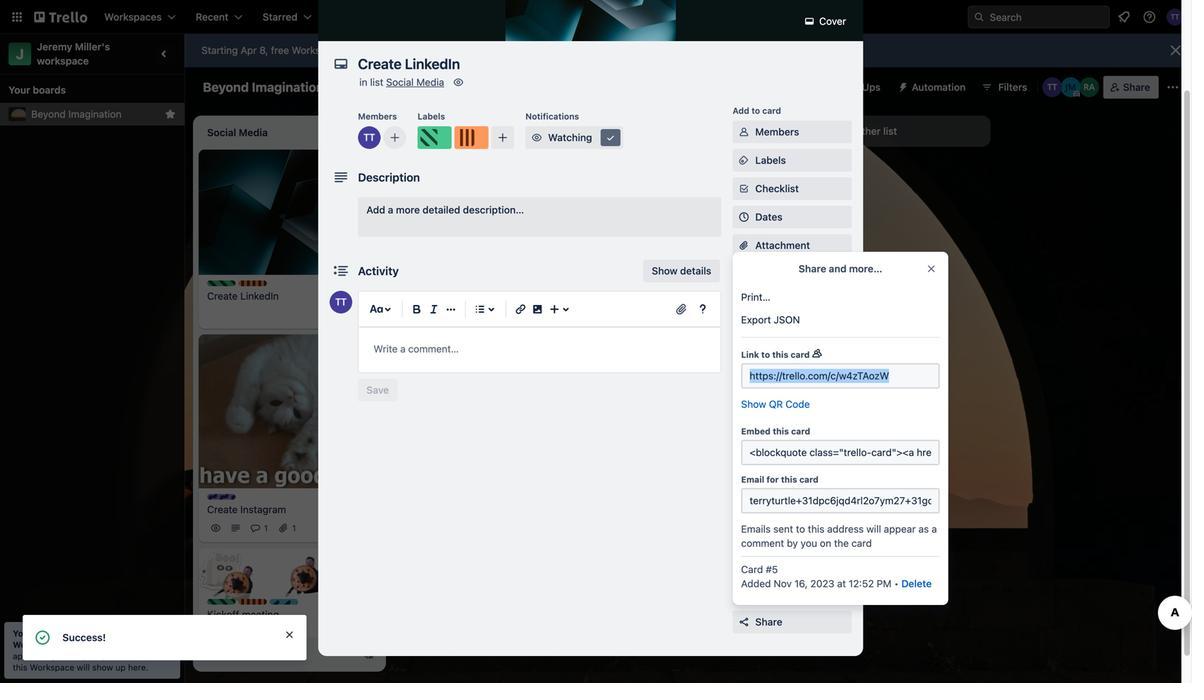 Task type: vqa. For each thing, say whether or not it's contained in the screenshot.
template board IMAGE
no



Task type: locate. For each thing, give the bounding box(es) containing it.
1 horizontal spatial jeremy miller (jeremymiller198) image
[[540, 332, 557, 349]]

1 horizontal spatial beyond imagination
[[203, 80, 324, 95]]

color: orange, title: none image
[[239, 281, 267, 287], [239, 600, 267, 605]]

visible
[[440, 81, 470, 93]]

card inside emails sent to this address will appear as a comment by you on the card
[[852, 538, 872, 550]]

1 vertical spatial show
[[742, 399, 767, 410]]

italic ⌘i image
[[426, 301, 443, 318]]

beyond inside text box
[[203, 80, 249, 95]]

2 vertical spatial color: green, title: none image
[[207, 600, 236, 605]]

Search field
[[969, 6, 1111, 28]]

add for add a more detailed description…
[[367, 204, 385, 216]]

2023 right 31,
[[478, 296, 499, 306]]

0 vertical spatial power-
[[829, 81, 863, 93]]

add down jotform
[[756, 353, 775, 365]]

ups right link to this card
[[810, 353, 829, 365]]

1 vertical spatial power-ups
[[733, 305, 779, 315]]

to up "by"
[[796, 524, 806, 535]]

search image
[[974, 11, 986, 23]]

add up members 'link'
[[733, 106, 750, 116]]

sm image inside labels link
[[737, 153, 752, 168]]

limits
[[648, 44, 672, 56]]

0 vertical spatial members
[[358, 111, 397, 121]]

0 horizontal spatial 2023
[[478, 296, 499, 306]]

0 vertical spatial share
[[1124, 81, 1151, 93]]

a down kickoff meeting
[[243, 649, 248, 661]]

labels
[[418, 111, 445, 121], [756, 154, 787, 166]]

collaborators.
[[441, 44, 504, 56]]

in left social media link
[[360, 76, 368, 88]]

this right for
[[782, 475, 798, 485]]

0 horizontal spatial more
[[396, 204, 420, 216]]

power-ups button
[[801, 76, 890, 99]]

this card is a template.
[[628, 353, 721, 363]]

0 vertical spatial power-ups
[[829, 81, 881, 93]]

1 horizontal spatial beyond
[[203, 80, 249, 95]]

jeremy miller (jeremymiller198) image
[[540, 332, 557, 349], [350, 520, 367, 537]]

a for add a more detailed description…
[[388, 204, 394, 216]]

1 horizontal spatial automation
[[912, 81, 966, 93]]

add power-ups link
[[733, 348, 852, 371]]

show for show details
[[652, 265, 678, 277]]

to
[[416, 44, 425, 56], [752, 106, 761, 116], [762, 350, 771, 360], [796, 524, 806, 535], [77, 629, 85, 639]]

show up pie
[[652, 265, 678, 277]]

more right learn
[[535, 44, 559, 56]]

link image
[[512, 301, 529, 318]]

2 vertical spatial power-
[[777, 353, 810, 365]]

activity
[[358, 264, 399, 278]]

1 horizontal spatial more
[[535, 44, 559, 56]]

a right as
[[932, 524, 938, 535]]

1 horizontal spatial power-ups
[[829, 81, 881, 93]]

12:52
[[849, 578, 875, 590]]

social down show qr code
[[756, 411, 784, 423]]

0 horizontal spatial beyond
[[31, 108, 66, 120]]

share button
[[1104, 76, 1160, 99], [733, 611, 852, 634]]

1 vertical spatial members
[[756, 126, 800, 138]]

1 vertical spatial ups
[[763, 305, 779, 315]]

Link to this card text field
[[742, 364, 940, 389]]

this inside emails sent to this address will appear as a comment by you on the card
[[808, 524, 825, 535]]

make template link
[[733, 548, 852, 571]]

print…
[[742, 291, 771, 303]]

0 vertical spatial workspace
[[385, 81, 437, 93]]

2023 left at at the right of page
[[811, 578, 835, 590]]

list right another
[[884, 125, 898, 137]]

members down add to card
[[756, 126, 800, 138]]

0 vertical spatial social
[[386, 76, 414, 88]]

ruby anderson (rubyanderson7) image
[[560, 332, 577, 349]]

a right if
[[73, 640, 78, 650]]

learn
[[507, 44, 532, 56]]

template.
[[683, 353, 721, 363]]

1 vertical spatial 2023
[[811, 578, 835, 590]]

1 horizontal spatial social
[[756, 411, 784, 423]]

members up add members to card image
[[358, 111, 397, 121]]

ups
[[863, 81, 881, 93], [763, 305, 779, 315], [810, 353, 829, 365]]

boards down admin at the bottom left of page
[[131, 652, 159, 662]]

workspace down join
[[81, 640, 125, 650]]

kickoff
[[207, 609, 239, 621]]

create from template… image
[[364, 650, 375, 661]]

this inside if a workspace admin approves your request, other boards in this workspace will show up here.
[[13, 663, 27, 673]]

this down approves
[[13, 663, 27, 673]]

sm image inside move link
[[737, 496, 752, 510]]

share button right ruby anderson (rubyanderson7) icon
[[1104, 76, 1160, 99]]

image image
[[529, 301, 546, 318]]

2 horizontal spatial share
[[1124, 81, 1151, 93]]

beyond down your boards
[[31, 108, 66, 120]]

delete
[[902, 578, 932, 590]]

ups up another
[[863, 81, 881, 93]]

color: purple, title: none image
[[207, 494, 236, 500]]

export
[[742, 314, 772, 326]]

1 horizontal spatial boards
[[131, 652, 159, 662]]

share left show menu image at the top
[[1124, 81, 1151, 93]]

color: green, title: none image up kickoff
[[207, 600, 236, 605]]

1 horizontal spatial share
[[799, 263, 827, 275]]

watching button
[[526, 126, 624, 149]]

1 horizontal spatial imagination
[[252, 80, 324, 95]]

share down the "archive"
[[756, 617, 783, 628]]

a for if a workspace admin approves your request, other boards in this workspace will show up here.
[[73, 640, 78, 650]]

address
[[828, 524, 864, 535]]

to up members 'link'
[[752, 106, 761, 116]]

0 horizontal spatial media
[[417, 76, 445, 88]]

1 vertical spatial social
[[756, 411, 784, 423]]

dates
[[756, 211, 783, 223]]

1 vertical spatial in
[[161, 652, 169, 662]]

add for add another list
[[824, 125, 842, 137]]

attach and insert link image
[[675, 302, 689, 317]]

editor toolbar toolbar
[[365, 298, 715, 321]]

social media button
[[733, 406, 852, 429]]

share
[[1124, 81, 1151, 93], [799, 263, 827, 275], [756, 617, 783, 628]]

labels up checklist
[[756, 154, 787, 166]]

6
[[543, 296, 549, 306]]

kickoff meeting link
[[207, 608, 364, 622]]

1 vertical spatial automation
[[733, 390, 782, 400]]

0 horizontal spatial beyond imagination
[[31, 108, 122, 120]]

0 horizontal spatial share
[[756, 617, 783, 628]]

cover
[[817, 15, 847, 27]]

0 horizontal spatial social
[[386, 76, 414, 88]]

custom fields
[[756, 268, 823, 280]]

0 horizontal spatial share button
[[733, 611, 852, 634]]

make
[[756, 553, 781, 565]]

attachment button
[[733, 234, 852, 257]]

as
[[919, 524, 930, 535]]

sm image down notifications
[[530, 131, 544, 145]]

email for this card
[[742, 475, 819, 485]]

terry turtle (terryturtle) image up create from template… image
[[350, 625, 367, 642]]

create left linkedin
[[207, 291, 238, 302]]

1 vertical spatial boards
[[131, 652, 159, 662]]

will left "be"
[[351, 44, 366, 56]]

a down description
[[388, 204, 394, 216]]

color: orange, title: none image up linkedin
[[239, 281, 267, 287]]

color: green, title: none image left color: orange, title: none image
[[418, 126, 452, 149]]

0 vertical spatial jeremy miller (jeremymiller198) image
[[540, 332, 557, 349]]

show menu image
[[1167, 80, 1181, 94]]

you
[[13, 629, 29, 639]]

1 horizontal spatial list
[[884, 125, 898, 137]]

will inside if a workspace admin approves your request, other boards in this workspace will show up here.
[[77, 663, 90, 673]]

sm image down add to card
[[737, 125, 752, 139]]

0 horizontal spatial automation
[[733, 390, 782, 400]]

make template
[[756, 553, 825, 565]]

add inside button
[[824, 125, 842, 137]]

1 vertical spatial labels
[[756, 154, 787, 166]]

0 horizontal spatial power-
[[733, 305, 763, 315]]

beyond imagination down 'your boards with 1 items' element
[[31, 108, 122, 120]]

1 horizontal spatial labels
[[756, 154, 787, 166]]

up
[[116, 663, 126, 673]]

ups down the "print…"
[[763, 305, 779, 315]]

will inside emails sent to this address will appear as a comment by you on the card
[[867, 524, 882, 535]]

1 vertical spatial media
[[787, 411, 815, 423]]

in
[[360, 76, 368, 88], [161, 652, 169, 662]]

this right join
[[105, 629, 122, 639]]

this down jotform
[[773, 350, 789, 360]]

in right other
[[161, 652, 169, 662]]

0 vertical spatial show
[[652, 265, 678, 277]]

sm image
[[803, 14, 817, 28], [737, 153, 752, 168], [737, 496, 752, 510], [737, 524, 752, 538]]

more left detailed
[[396, 204, 420, 216]]

code
[[786, 399, 810, 410]]

archive link
[[733, 583, 852, 606]]

1 vertical spatial color: green, title: none image
[[207, 281, 236, 287]]

sm image up the add another list button at the top
[[893, 76, 912, 96]]

2 horizontal spatial workspace
[[385, 81, 437, 93]]

power- inside button
[[829, 81, 863, 93]]

1 horizontal spatial 2023
[[811, 578, 835, 590]]

sm image for automation
[[893, 76, 912, 96]]

add down kickoff
[[222, 649, 240, 661]]

add
[[733, 106, 750, 116], [824, 125, 842, 137], [367, 204, 385, 216], [756, 353, 775, 365], [756, 440, 775, 452], [222, 649, 240, 661]]

labels down workspace visible
[[418, 111, 445, 121]]

1 vertical spatial workspace
[[81, 640, 125, 650]]

share for the bottom share button
[[756, 617, 783, 628]]

social
[[386, 76, 414, 88], [756, 411, 784, 423]]

beyond imagination link
[[31, 107, 159, 121]]

to right link
[[762, 350, 771, 360]]

list
[[370, 76, 384, 88], [884, 125, 898, 137]]

color: orange, title: none image up 'meeting'
[[239, 600, 267, 605]]

show left qr at the right bottom of page
[[742, 399, 767, 410]]

automation up the social media
[[733, 390, 782, 400]]

jeremy
[[37, 41, 72, 53]]

social down limited
[[386, 76, 414, 88]]

sm image for move
[[737, 496, 752, 510]]

0 vertical spatial will
[[351, 44, 366, 56]]

1 horizontal spatial show
[[742, 399, 767, 410]]

1 horizontal spatial in
[[360, 76, 368, 88]]

sm image inside make template link
[[737, 552, 752, 567]]

0 vertical spatial beyond
[[203, 80, 249, 95]]

1 horizontal spatial members
[[756, 126, 800, 138]]

0 vertical spatial media
[[417, 76, 445, 88]]

0 horizontal spatial in
[[161, 652, 169, 662]]

card down 'meeting'
[[251, 649, 272, 661]]

add inside 'button'
[[222, 649, 240, 661]]

primary element
[[0, 0, 1193, 34]]

this
[[773, 350, 789, 360], [773, 427, 790, 437], [782, 475, 798, 485], [808, 524, 825, 535], [105, 629, 122, 639], [13, 663, 27, 673]]

close popover image
[[926, 263, 938, 275]]

leftover pie link
[[611, 281, 775, 295]]

a inside if a workspace admin approves your request, other boards in this workspace will show up here.
[[73, 640, 78, 650]]

1 vertical spatial color: orange, title: none image
[[239, 600, 267, 605]]

sm image inside archive 'link'
[[737, 587, 752, 601]]

sm image down the collaborators.
[[452, 75, 466, 89]]

starting apr 8, free workspaces will be limited to 10 collaborators. learn more about collaborator limits
[[202, 44, 672, 56]]

boards right your
[[33, 84, 66, 96]]

2 create from the top
[[207, 504, 238, 516]]

will for be
[[351, 44, 366, 56]]

sm image inside members 'link'
[[737, 125, 752, 139]]

power- down the "print…"
[[733, 305, 763, 315]]

2 vertical spatial share
[[756, 617, 783, 628]]

starting
[[202, 44, 238, 56]]

show qr code link
[[742, 398, 810, 412]]

1 horizontal spatial ups
[[810, 353, 829, 365]]

card right the
[[852, 538, 872, 550]]

share left and
[[799, 263, 827, 275]]

a for add a card
[[243, 649, 248, 661]]

1 horizontal spatial will
[[351, 44, 366, 56]]

2 color: orange, title: none image from the top
[[239, 600, 267, 605]]

media inside button
[[787, 411, 815, 423]]

card up move link
[[800, 475, 819, 485]]

power- up the add another list
[[829, 81, 863, 93]]

0 horizontal spatial labels
[[418, 111, 445, 121]]

add for add button
[[756, 440, 775, 452]]

this up "you"
[[808, 524, 825, 535]]

0 horizontal spatial will
[[77, 663, 90, 673]]

0 vertical spatial labels
[[418, 111, 445, 121]]

a inside 'button'
[[243, 649, 248, 661]]

on
[[820, 538, 832, 550]]

members link
[[733, 121, 852, 143]]

color: orange, title: none image for linkedin
[[239, 281, 267, 287]]

power- down jotform
[[777, 353, 810, 365]]

0 vertical spatial imagination
[[252, 80, 324, 95]]

0 vertical spatial ups
[[863, 81, 881, 93]]

1 vertical spatial imagination
[[68, 108, 122, 120]]

0 vertical spatial 2023
[[478, 296, 499, 306]]

color: green, title: none image for create linkedin
[[207, 281, 236, 287]]

show details
[[652, 265, 712, 277]]

0 horizontal spatial imagination
[[68, 108, 122, 120]]

will down request, in the bottom of the page
[[77, 663, 90, 673]]

2 horizontal spatial power-
[[829, 81, 863, 93]]

power-ups down the "print…"
[[733, 305, 779, 315]]

another
[[845, 125, 881, 137]]

the
[[835, 538, 849, 550]]

nov
[[774, 578, 792, 590]]

filters
[[999, 81, 1028, 93]]

automation up the add another list button at the top
[[912, 81, 966, 93]]

0 vertical spatial list
[[370, 76, 384, 88]]

0 horizontal spatial show
[[652, 265, 678, 277]]

other
[[108, 652, 129, 662]]

print… link
[[733, 286, 949, 309]]

sm image inside automation "button"
[[893, 76, 912, 96]]

success!
[[62, 632, 106, 644]]

add down description
[[367, 204, 385, 216]]

imagination down 'your boards with 1 items' element
[[68, 108, 122, 120]]

lists image
[[472, 301, 489, 318]]

this up "add button"
[[773, 427, 790, 437]]

terry turtle (terryturtle) image down link icon
[[520, 332, 537, 349]]

color: green, title: none image
[[418, 126, 452, 149], [207, 281, 236, 287], [207, 600, 236, 605]]

power-ups inside button
[[829, 81, 881, 93]]

terry turtle (terryturtle) image left add members to card image
[[358, 126, 381, 149]]

starred icon image
[[165, 109, 176, 120]]

0 horizontal spatial jeremy miller (jeremymiller198) image
[[350, 520, 367, 537]]

2 vertical spatial workspace
[[30, 663, 74, 673]]

color: orange, title: none image for meeting
[[239, 600, 267, 605]]

sm image
[[452, 75, 466, 89], [893, 76, 912, 96], [737, 125, 752, 139], [530, 131, 544, 145], [604, 131, 618, 145], [737, 552, 752, 567], [737, 587, 752, 601]]

terry turtle (terryturtle) image
[[1167, 9, 1184, 26], [1043, 77, 1063, 97], [330, 291, 353, 314], [350, 307, 367, 324], [330, 520, 347, 537]]

sm image down card
[[737, 587, 752, 601]]

0 vertical spatial share button
[[1104, 76, 1160, 99]]

text styles image
[[368, 301, 385, 318]]

sm image for make template
[[737, 552, 752, 567]]

2 horizontal spatial ups
[[863, 81, 881, 93]]

list down "be"
[[370, 76, 384, 88]]

2 horizontal spatial will
[[867, 524, 882, 535]]

0 vertical spatial boards
[[33, 84, 66, 96]]

show qr code
[[742, 399, 810, 410]]

2 vertical spatial ups
[[810, 353, 829, 365]]

create for create instagram
[[207, 504, 238, 516]]

will left appear at the bottom right of the page
[[867, 524, 882, 535]]

2 vertical spatial will
[[77, 663, 90, 673]]

0 vertical spatial beyond imagination
[[203, 80, 324, 95]]

add inside button
[[756, 440, 775, 452]]

0 vertical spatial automation
[[912, 81, 966, 93]]

beyond down starting
[[203, 80, 249, 95]]

template
[[784, 553, 825, 565]]

1 vertical spatial more
[[396, 204, 420, 216]]

1 create from the top
[[207, 291, 238, 302]]

sm image inside copy link
[[737, 524, 752, 538]]

workspace down your
[[30, 663, 74, 673]]

1 vertical spatial create
[[207, 504, 238, 516]]

sm image right watching
[[604, 131, 618, 145]]

to left join
[[77, 629, 85, 639]]

if a workspace admin approves your request, other boards in this workspace will show up here.
[[13, 640, 169, 673]]

power-ups up the add another list
[[829, 81, 881, 93]]

workspace down limited
[[385, 81, 437, 93]]

terry turtle (terryturtle) image
[[358, 126, 381, 149], [520, 332, 537, 349], [350, 625, 367, 642]]

sm image left the make
[[737, 552, 752, 567]]

color: green, title: none image up create linkedin
[[207, 281, 236, 287]]

sm image for archive
[[737, 587, 752, 601]]

workspace
[[37, 55, 89, 67]]

create down color: purple, title: none image
[[207, 504, 238, 516]]

a inside emails sent to this address will appear as a comment by you on the card
[[932, 524, 938, 535]]

1 vertical spatial terry turtle (terryturtle) image
[[520, 332, 537, 349]]

0 vertical spatial create
[[207, 291, 238, 302]]

dismiss flag image
[[284, 630, 295, 641]]

sm image inside cover link
[[803, 14, 817, 28]]

1 color: orange, title: none image from the top
[[239, 281, 267, 287]]

will
[[351, 44, 366, 56], [867, 524, 882, 535], [77, 663, 90, 673]]

add left another
[[824, 125, 842, 137]]

None text field
[[351, 51, 820, 77]]

a
[[388, 204, 394, 216], [676, 353, 681, 363], [932, 524, 938, 535], [73, 640, 78, 650], [243, 649, 248, 661]]

embed
[[742, 427, 771, 437]]

imagination down free
[[252, 80, 324, 95]]

add down embed on the bottom
[[756, 440, 775, 452]]

share button down archive 'link'
[[733, 611, 852, 634]]

beyond imagination down 8,
[[203, 80, 324, 95]]

automation button
[[893, 76, 975, 99]]



Task type: describe. For each thing, give the bounding box(es) containing it.
social media link
[[386, 76, 445, 88]]

added
[[742, 578, 772, 590]]

workspace.
[[13, 640, 63, 650]]

add for add to card
[[733, 106, 750, 116]]

a right the is
[[676, 353, 681, 363]]

card
[[742, 564, 764, 576]]

create from template… image
[[767, 385, 778, 396]]

sm image for copy
[[737, 524, 752, 538]]

bold ⌘b image
[[409, 301, 426, 318]]

social inside button
[[756, 411, 784, 423]]

1 vertical spatial power-
[[733, 305, 763, 315]]

0 vertical spatial more
[[535, 44, 559, 56]]

create instagram link
[[207, 503, 364, 517]]

add for add a card
[[222, 649, 240, 661]]

export json
[[742, 314, 801, 326]]

jotform
[[756, 325, 795, 337]]

filters button
[[978, 76, 1032, 99]]

free
[[271, 44, 289, 56]]

in inside if a workspace admin approves your request, other boards in this workspace will show up here.
[[161, 652, 169, 662]]

pie
[[651, 282, 665, 294]]

Embed this card text field
[[742, 440, 940, 466]]

more formatting image
[[443, 301, 460, 318]]

json
[[774, 314, 801, 326]]

archive
[[756, 588, 791, 600]]

your
[[9, 84, 30, 96]]

•
[[895, 578, 899, 590]]

sm image for members
[[737, 125, 752, 139]]

1 vertical spatial share
[[799, 263, 827, 275]]

card up button
[[792, 427, 811, 437]]

color: sky, title: "sparkling" element
[[270, 600, 323, 610]]

2023 inside card #5 added nov 16, 2023 at 12:52 pm • delete
[[811, 578, 835, 590]]

color: orange, title: none image
[[455, 126, 489, 149]]

sent
[[774, 524, 794, 535]]

jeremy miller (jeremymiller198) image
[[1061, 77, 1081, 97]]

description
[[358, 171, 420, 184]]

1 horizontal spatial workspace
[[81, 640, 125, 650]]

create linkedin link
[[207, 289, 364, 304]]

1 vertical spatial share button
[[733, 611, 852, 634]]

is
[[667, 353, 674, 363]]

copy link
[[733, 520, 852, 542]]

imagination inside "beyond imagination" text box
[[252, 80, 324, 95]]

j
[[16, 45, 24, 62]]

open help dialog image
[[695, 301, 712, 318]]

0 vertical spatial color: green, title: none image
[[418, 126, 452, 149]]

for
[[767, 475, 779, 485]]

more…
[[850, 263, 883, 275]]

button
[[777, 440, 808, 452]]

beyond imagination inside text box
[[203, 80, 324, 95]]

card up members 'link'
[[763, 106, 782, 116]]

add power-ups
[[756, 353, 829, 365]]

show
[[92, 663, 113, 673]]

sm image for labels
[[737, 153, 752, 168]]

color: bold red, title: "thoughts" element
[[409, 366, 462, 377]]

attachment
[[756, 240, 811, 251]]

fields
[[795, 268, 823, 280]]

link
[[742, 350, 760, 360]]

workspaces
[[292, 44, 348, 56]]

add another list
[[824, 125, 898, 137]]

list inside button
[[884, 125, 898, 137]]

move link
[[733, 491, 852, 514]]

Dec 31, 2023 checkbox
[[429, 292, 503, 309]]

in list social media
[[360, 76, 445, 88]]

2 vertical spatial terry turtle (terryturtle) image
[[350, 625, 367, 642]]

8,
[[260, 44, 268, 56]]

add button
[[756, 440, 808, 452]]

add a more detailed description…
[[367, 204, 524, 216]]

checklist
[[756, 183, 799, 195]]

emails sent to this address will appear as a comment by you on the card
[[742, 524, 938, 550]]

ups inside add power-ups link
[[810, 353, 829, 365]]

show details link
[[644, 260, 720, 283]]

1 horizontal spatial share button
[[1104, 76, 1160, 99]]

add to card
[[733, 106, 782, 116]]

add for add power-ups
[[756, 353, 775, 365]]

color: green, title: none image for kickoff meeting
[[207, 600, 236, 605]]

comment
[[742, 538, 785, 550]]

your boards with 1 items element
[[9, 82, 169, 99]]

save button
[[358, 379, 398, 402]]

checklist button
[[733, 178, 852, 200]]

link to this card
[[742, 350, 810, 360]]

embed this card
[[742, 427, 811, 437]]

ups inside power-ups button
[[863, 81, 881, 93]]

appear
[[884, 524, 916, 535]]

meeting
[[242, 609, 279, 621]]

2023 inside checkbox
[[478, 296, 499, 306]]

Board name text field
[[196, 76, 331, 99]]

you
[[801, 538, 818, 550]]

card down jotform
[[791, 350, 810, 360]]

16,
[[795, 578, 808, 590]]

here.
[[128, 663, 149, 673]]

your
[[52, 652, 70, 662]]

linkedin
[[241, 291, 279, 302]]

join
[[88, 629, 103, 639]]

1 down the instagram
[[264, 524, 268, 534]]

dec 31, 2023
[[446, 296, 499, 306]]

actions
[[733, 476, 765, 486]]

0 horizontal spatial members
[[358, 111, 397, 121]]

1 down kickoff meeting link
[[292, 629, 296, 639]]

description…
[[463, 204, 524, 216]]

dec
[[446, 296, 462, 306]]

this inside you requested to join this workspace.
[[105, 629, 122, 639]]

automation inside automation "button"
[[912, 81, 966, 93]]

workspace inside button
[[385, 81, 437, 93]]

1 vertical spatial beyond imagination
[[31, 108, 122, 120]]

create linkedin
[[207, 291, 279, 302]]

0 vertical spatial terry turtle (terryturtle) image
[[358, 126, 381, 149]]

ruby anderson (rubyanderson7) image
[[1080, 77, 1100, 97]]

share for the right share button
[[1124, 81, 1151, 93]]

if
[[66, 640, 71, 650]]

boards inside if a workspace admin approves your request, other boards in this workspace will show up here.
[[131, 652, 159, 662]]

save
[[367, 384, 389, 396]]

will for appear
[[867, 524, 882, 535]]

admin
[[127, 640, 152, 650]]

1 vertical spatial jeremy miller (jeremymiller198) image
[[350, 520, 367, 537]]

add members to card image
[[389, 131, 401, 145]]

delete button
[[902, 577, 932, 591]]

add another list button
[[798, 116, 991, 147]]

0 horizontal spatial ups
[[763, 305, 779, 315]]

your boards
[[9, 84, 66, 96]]

open information menu image
[[1143, 10, 1157, 24]]

create for create linkedin
[[207, 291, 238, 302]]

request,
[[72, 652, 105, 662]]

card left the is
[[647, 353, 665, 363]]

approves
[[13, 652, 50, 662]]

add button button
[[733, 435, 852, 457]]

by
[[787, 538, 799, 550]]

back to home image
[[34, 6, 87, 28]]

imagination inside the beyond imagination link
[[68, 108, 122, 120]]

pm
[[877, 578, 892, 590]]

copy
[[756, 525, 780, 537]]

Main content area, start typing to enter text. text field
[[374, 341, 706, 358]]

at
[[838, 578, 847, 590]]

to left 10
[[416, 44, 425, 56]]

members inside 'link'
[[756, 126, 800, 138]]

requested
[[31, 629, 75, 639]]

0 notifications image
[[1116, 9, 1133, 26]]

card inside 'button'
[[251, 649, 272, 661]]

sparkling
[[284, 600, 323, 610]]

0 horizontal spatial power-ups
[[733, 305, 779, 315]]

sm image for watching
[[530, 131, 544, 145]]

notifications
[[526, 111, 580, 121]]

1 vertical spatial beyond
[[31, 108, 66, 120]]

move
[[756, 497, 781, 508]]

0 horizontal spatial workspace
[[30, 663, 74, 673]]

1 right bold ⌘b icon
[[426, 316, 430, 326]]

0 horizontal spatial list
[[370, 76, 384, 88]]

kickoff meeting
[[207, 609, 279, 621]]

leftover pie
[[611, 282, 665, 294]]

show for show qr code
[[742, 399, 767, 410]]

qr
[[769, 399, 783, 410]]

to inside emails sent to this address will appear as a comment by you on the card
[[796, 524, 806, 535]]

Email for this card text field
[[742, 489, 940, 514]]

10
[[428, 44, 438, 56]]

leftover
[[611, 282, 648, 294]]

custom fields button
[[733, 267, 852, 281]]

workspace visible
[[385, 81, 470, 93]]

1 down create instagram link
[[292, 524, 296, 534]]

to inside you requested to join this workspace.
[[77, 629, 85, 639]]



